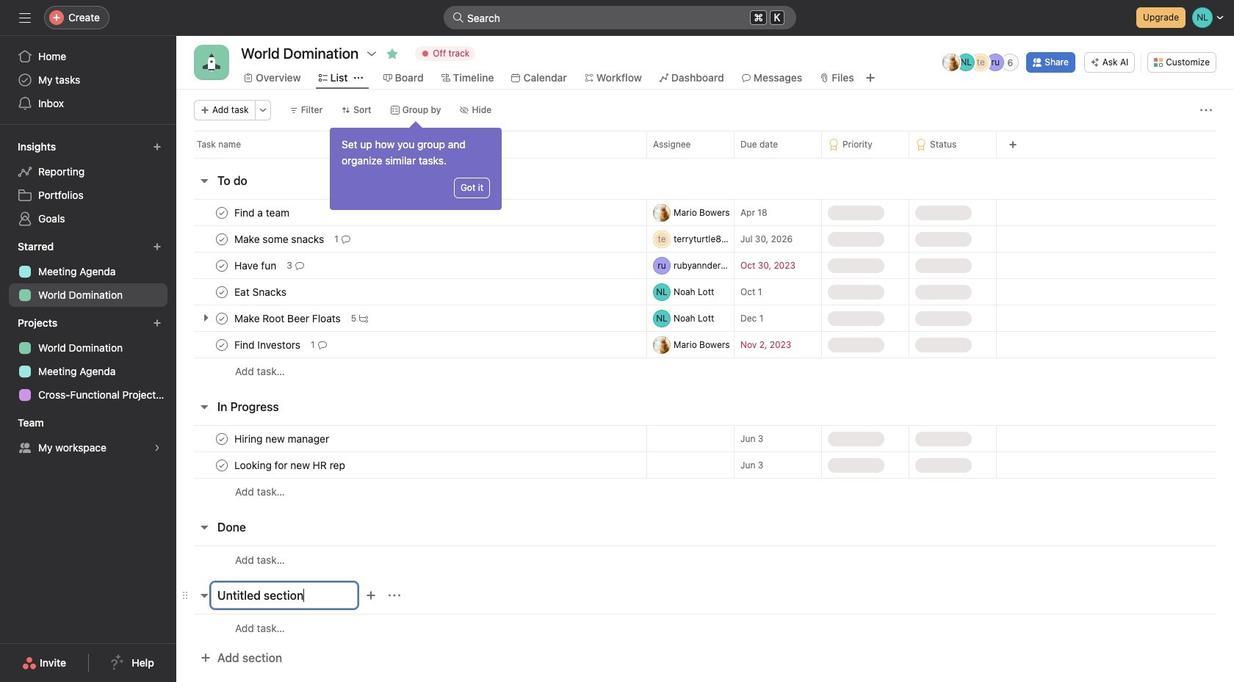 Task type: vqa. For each thing, say whether or not it's contained in the screenshot.
Archive link
no



Task type: describe. For each thing, give the bounding box(es) containing it.
expand subtask list for the task make root beer floats image
[[200, 312, 212, 324]]

mark complete checkbox for task name text field in the the eat snacks cell
[[213, 283, 231, 301]]

find a team cell
[[176, 199, 647, 226]]

find investors cell
[[176, 331, 647, 359]]

remove from starred image
[[387, 48, 399, 60]]

Search tasks, projects, and more text field
[[444, 6, 797, 29]]

make some snacks cell
[[176, 226, 647, 253]]

looking for new hr rep cell
[[176, 452, 647, 479]]

1 comment image for mark complete checkbox in find investors cell
[[318, 341, 327, 349]]

task name text field inside "hiring new manager" cell
[[232, 432, 334, 446]]

1 horizontal spatial more actions image
[[1201, 104, 1213, 116]]

0 horizontal spatial more actions image
[[258, 106, 267, 115]]

teams element
[[0, 410, 176, 463]]

mark complete image for find investors cell
[[213, 336, 231, 354]]

mark complete checkbox for looking for new hr rep cell
[[213, 457, 231, 474]]

starred element
[[0, 234, 176, 310]]

New section text field
[[211, 583, 358, 609]]

task name text field for mark complete checkbox in find investors cell
[[232, 338, 305, 352]]

have fun cell
[[176, 252, 647, 279]]

mark complete checkbox inside the make root beer floats cell
[[213, 310, 231, 327]]

hiring new manager cell
[[176, 426, 647, 453]]

task name text field for mark complete checkbox inside the looking for new hr rep cell
[[232, 458, 350, 473]]

hide sidebar image
[[19, 12, 31, 24]]

mark complete image for the eat snacks cell
[[213, 283, 231, 301]]

insights element
[[0, 134, 176, 234]]

mark complete checkbox for find a team cell
[[213, 204, 231, 222]]

make root beer floats cell
[[176, 305, 647, 332]]

mark complete checkbox for task name text field within the "hiring new manager" cell
[[213, 430, 231, 448]]

see details, my workspace image
[[153, 444, 162, 453]]

mark complete image for mark complete checkbox in find a team cell
[[213, 204, 231, 222]]

5 subtasks image
[[360, 314, 368, 323]]

mark complete image for mark complete checkbox inside the looking for new hr rep cell
[[213, 457, 231, 474]]

new insights image
[[153, 143, 162, 151]]

2 collapse task list for this group image from the top
[[198, 522, 210, 534]]

collapse task list for this group image
[[198, 401, 210, 413]]

prominent image
[[453, 12, 464, 24]]

task name text field for mark complete checkbox in find a team cell
[[232, 205, 294, 220]]



Task type: locate. For each thing, give the bounding box(es) containing it.
mark complete checkbox inside the eat snacks cell
[[213, 283, 231, 301]]

0 vertical spatial mark complete checkbox
[[213, 283, 231, 301]]

2 mark complete checkbox from the top
[[213, 230, 231, 248]]

2 vertical spatial collapse task list for this group image
[[198, 590, 210, 602]]

0 vertical spatial task name text field
[[232, 205, 294, 220]]

2 vertical spatial mark complete checkbox
[[213, 430, 231, 448]]

mark complete image inside the make root beer floats cell
[[213, 310, 231, 327]]

mark complete checkbox for find investors cell
[[213, 336, 231, 354]]

task name text field inside find a team cell
[[232, 205, 294, 220]]

task name text field for mark complete checkbox in 'have fun' cell
[[232, 258, 281, 273]]

2 mark complete checkbox from the top
[[213, 310, 231, 327]]

task name text field inside 'have fun' cell
[[232, 258, 281, 273]]

task name text field inside looking for new hr rep cell
[[232, 458, 350, 473]]

3 mark complete checkbox from the top
[[213, 430, 231, 448]]

mark complete image
[[213, 230, 231, 248], [213, 283, 231, 301], [213, 310, 231, 327], [213, 336, 231, 354]]

task name text field inside find investors cell
[[232, 338, 305, 352]]

mark complete checkbox inside 'have fun' cell
[[213, 257, 231, 275]]

tooltip
[[330, 123, 502, 210]]

task name text field for mark complete checkbox within the make some snacks cell
[[232, 232, 329, 247]]

2 task name text field from the top
[[232, 311, 345, 326]]

1 mark complete image from the top
[[213, 230, 231, 248]]

new project or portfolio image
[[153, 319, 162, 328]]

Task name text field
[[232, 205, 294, 220], [232, 311, 345, 326], [232, 458, 350, 473]]

3 mark complete image from the top
[[213, 430, 231, 448]]

projects element
[[0, 310, 176, 410]]

rocket image
[[203, 54, 220, 71]]

more actions image
[[1201, 104, 1213, 116], [258, 106, 267, 115]]

1 vertical spatial collapse task list for this group image
[[198, 522, 210, 534]]

add items to starred image
[[153, 243, 162, 251]]

None field
[[444, 6, 797, 29]]

1 vertical spatial task name text field
[[232, 311, 345, 326]]

Task name text field
[[232, 232, 329, 247], [232, 258, 281, 273], [232, 285, 291, 299], [232, 338, 305, 352], [232, 432, 334, 446]]

mark complete checkbox for make some snacks cell
[[213, 230, 231, 248]]

1 mark complete checkbox from the top
[[213, 283, 231, 301]]

1 comment image
[[342, 235, 350, 244], [318, 341, 327, 349]]

collapse task list for this group image
[[198, 175, 210, 187], [198, 522, 210, 534], [198, 590, 210, 602]]

0 vertical spatial 1 comment image
[[342, 235, 350, 244]]

1 collapse task list for this group image from the top
[[198, 175, 210, 187]]

mark complete image
[[213, 204, 231, 222], [213, 257, 231, 275], [213, 430, 231, 448], [213, 457, 231, 474]]

global element
[[0, 36, 176, 124]]

add field image
[[1009, 140, 1018, 149]]

1 comment image inside find investors cell
[[318, 341, 327, 349]]

mark complete image inside 'have fun' cell
[[213, 257, 231, 275]]

eat snacks cell
[[176, 279, 647, 306]]

2 vertical spatial task name text field
[[232, 458, 350, 473]]

add a task to this group image
[[365, 590, 377, 602]]

2 mark complete image from the top
[[213, 257, 231, 275]]

4 task name text field from the top
[[232, 338, 305, 352]]

1 horizontal spatial 1 comment image
[[342, 235, 350, 244]]

Mark complete checkbox
[[213, 283, 231, 301], [213, 310, 231, 327], [213, 430, 231, 448]]

mark complete image for make some snacks cell
[[213, 230, 231, 248]]

mark complete checkbox inside make some snacks cell
[[213, 230, 231, 248]]

2 task name text field from the top
[[232, 258, 281, 273]]

mark complete checkbox for 'have fun' cell
[[213, 257, 231, 275]]

task name text field inside the eat snacks cell
[[232, 285, 291, 299]]

4 mark complete image from the top
[[213, 336, 231, 354]]

5 mark complete checkbox from the top
[[213, 457, 231, 474]]

1 task name text field from the top
[[232, 205, 294, 220]]

4 mark complete checkbox from the top
[[213, 336, 231, 354]]

more section actions image
[[389, 590, 401, 602]]

task name text field inside make some snacks cell
[[232, 232, 329, 247]]

header in progress tree grid
[[176, 426, 1235, 506]]

2 mark complete image from the top
[[213, 283, 231, 301]]

1 vertical spatial 1 comment image
[[318, 341, 327, 349]]

mark complete checkbox inside find a team cell
[[213, 204, 231, 222]]

0 vertical spatial collapse task list for this group image
[[198, 175, 210, 187]]

show options image
[[366, 48, 378, 60]]

0 horizontal spatial 1 comment image
[[318, 341, 327, 349]]

mark complete image inside find a team cell
[[213, 204, 231, 222]]

3 mark complete image from the top
[[213, 310, 231, 327]]

mark complete image inside "hiring new manager" cell
[[213, 430, 231, 448]]

3 task name text field from the top
[[232, 458, 350, 473]]

1 mark complete image from the top
[[213, 204, 231, 222]]

mark complete checkbox inside find investors cell
[[213, 336, 231, 354]]

4 mark complete image from the top
[[213, 457, 231, 474]]

3 comments image
[[295, 261, 304, 270]]

mark complete image inside looking for new hr rep cell
[[213, 457, 231, 474]]

5 task name text field from the top
[[232, 432, 334, 446]]

mark complete checkbox inside looking for new hr rep cell
[[213, 457, 231, 474]]

mark complete image for mark complete checkbox in 'have fun' cell
[[213, 257, 231, 275]]

3 task name text field from the top
[[232, 285, 291, 299]]

add tab image
[[865, 72, 877, 84]]

1 vertical spatial mark complete checkbox
[[213, 310, 231, 327]]

1 mark complete checkbox from the top
[[213, 204, 231, 222]]

3 mark complete checkbox from the top
[[213, 257, 231, 275]]

1 comment image for mark complete checkbox within the make some snacks cell
[[342, 235, 350, 244]]

3 collapse task list for this group image from the top
[[198, 590, 210, 602]]

tab actions image
[[354, 73, 363, 82]]

mark complete image inside find investors cell
[[213, 336, 231, 354]]

mark complete image inside the eat snacks cell
[[213, 283, 231, 301]]

row
[[176, 131, 1235, 158], [194, 157, 1217, 159], [176, 199, 1235, 226], [176, 226, 1235, 253], [176, 252, 1235, 279], [176, 279, 1235, 306], [176, 305, 1235, 332], [176, 331, 1235, 359], [176, 358, 1235, 385], [176, 426, 1235, 453], [176, 452, 1235, 479], [176, 478, 1235, 506], [176, 546, 1235, 574], [176, 614, 1235, 642]]

1 comment image inside make some snacks cell
[[342, 235, 350, 244]]

task name text field inside the make root beer floats cell
[[232, 311, 345, 326]]

mark complete checkbox inside "hiring new manager" cell
[[213, 430, 231, 448]]

1 task name text field from the top
[[232, 232, 329, 247]]

mark complete image inside make some snacks cell
[[213, 230, 231, 248]]

Mark complete checkbox
[[213, 204, 231, 222], [213, 230, 231, 248], [213, 257, 231, 275], [213, 336, 231, 354], [213, 457, 231, 474]]

header to do tree grid
[[176, 199, 1235, 385]]



